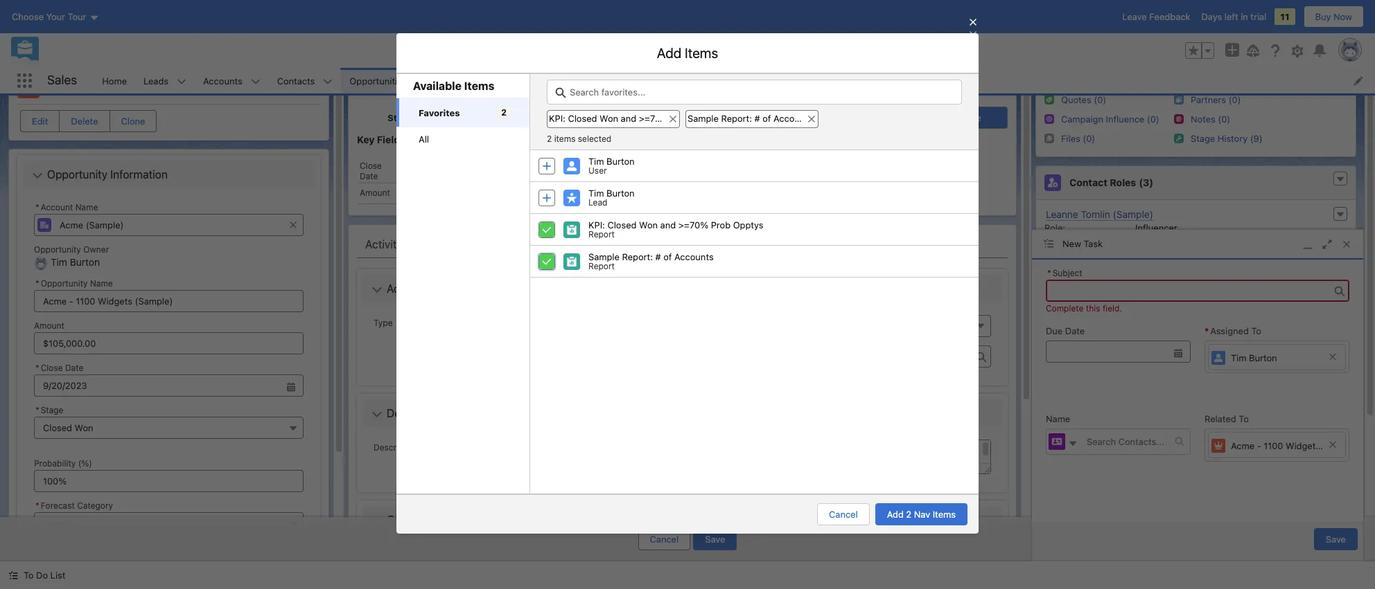 Task type: vqa. For each thing, say whether or not it's contained in the screenshot.
Save associated with Save button to the middle
yes



Task type: locate. For each thing, give the bounding box(es) containing it.
acme
[[48, 79, 82, 94], [1231, 441, 1255, 452]]

quotes
[[724, 75, 755, 86]]

navigation down stage closed won
[[405, 141, 462, 152]]

2 horizontal spatial accounts
[[774, 113, 813, 124]]

text default image inside additional information dropdown button
[[372, 285, 383, 296]]

edit
[[592, 58, 615, 74], [32, 116, 48, 127]]

2 title: from the top
[[1045, 274, 1066, 285]]

# inside option
[[755, 113, 760, 124]]

# down kpi: closed won and >=70% prob opptys report
[[656, 252, 661, 263]]

* close date
[[35, 364, 83, 374]]

title:
[[1045, 234, 1066, 245], [1045, 274, 1066, 285], [1045, 319, 1066, 330]]

0 horizontal spatial cancel
[[650, 534, 679, 546]]

dashboards list item
[[563, 68, 649, 94]]

1 horizontal spatial text default image
[[1336, 420, 1346, 430]]

quotes image
[[1045, 95, 1054, 104]]

2 for 2 items selected
[[547, 134, 552, 144]]

burton down selected at the left top of page
[[607, 156, 635, 167]]

1 vertical spatial add
[[893, 141, 909, 152]]

contacts link
[[269, 68, 323, 94]]

accounts for sample report: # of accounts report
[[675, 252, 714, 263]]

won up sample report: # of accounts report
[[639, 220, 658, 231]]

kpi: inside option
[[549, 113, 566, 124]]

* for * close date
[[35, 364, 39, 374]]

(sample) for howard jones (sample)
[[1137, 289, 1178, 301]]

stage history (9)
[[1191, 133, 1263, 144]]

* for * account name
[[35, 202, 39, 213]]

campaign influence image
[[1045, 114, 1054, 124]]

2 vertical spatial name
[[1046, 414, 1071, 425]]

group down the amount "text field"
[[34, 361, 304, 398]]

1 horizontal spatial >=70%
[[678, 220, 709, 231]]

1 vertical spatial opptys
[[733, 220, 764, 231]]

* up * stage
[[35, 364, 39, 374]]

group down days in the right top of the page
[[1185, 42, 1215, 59]]

related to
[[1205, 414, 1249, 425]]

of inside sample report: # of accounts option
[[763, 113, 771, 124]]

3 title: from the top
[[1045, 319, 1066, 330]]

cancel button for add items
[[817, 504, 870, 526]]

tasks list item
[[836, 68, 894, 94]]

sales right opportunity icon
[[47, 73, 77, 88]]

text default image
[[32, 171, 43, 182], [1336, 175, 1346, 185], [372, 285, 383, 296], [372, 410, 383, 421], [1175, 437, 1185, 447], [1068, 439, 1078, 449], [372, 516, 383, 528]]

0 vertical spatial prob
[[672, 113, 691, 124]]

1 vertical spatial role:
[[1045, 263, 1066, 274]]

quotes list item
[[716, 68, 781, 94]]

rename
[[726, 95, 757, 106]]

0 vertical spatial all
[[419, 134, 429, 145]]

all down stage closed won
[[419, 134, 429, 145]]

accounts list item
[[195, 68, 269, 94]]

edit for edit sales app navigation items
[[592, 58, 615, 74]]

related
[[1205, 414, 1237, 425]]

0 vertical spatial role:
[[1045, 223, 1066, 234]]

list
[[94, 68, 1375, 94], [397, 98, 530, 151]]

closed inside option
[[568, 113, 597, 124]]

prob for kpi: closed won and >=70% prob opptys report
[[711, 220, 731, 231]]

group
[[1185, 42, 1215, 59], [34, 361, 304, 398]]

1 vertical spatial cancel
[[829, 510, 858, 521]]

>=70% inside option
[[639, 113, 669, 124]]

tim down selected at the left top of page
[[589, 156, 604, 167]]

burton for tim burton
[[1249, 353, 1277, 364]]

all link
[[397, 128, 530, 151]]

items left selected at the left top of page
[[554, 134, 576, 144]]

title: down the complete
[[1045, 319, 1066, 330]]

* down opportunity owner
[[35, 279, 39, 289]]

stage inside "change closed stage" button
[[957, 112, 981, 123]]

jennifer stamos (sample) link
[[1046, 249, 1162, 261]]

close date
[[360, 161, 382, 181]]

tim down assigned to
[[1231, 353, 1247, 364]]

accounts link
[[195, 68, 251, 94]]

president
[[1136, 274, 1175, 285]]

kpi: down 'nav'
[[549, 113, 566, 124]]

acme right opportunity icon
[[48, 79, 82, 94]]

contact roles (3)
[[1070, 177, 1154, 189]]

forecasts
[[514, 75, 555, 86]]

2 vertical spatial 2
[[906, 510, 912, 521]]

1 horizontal spatial prob
[[711, 220, 731, 231]]

of down kpi: closed won and >=70% prob opptys report
[[664, 252, 672, 263]]

feedback
[[1150, 11, 1191, 22]]

sample inside option
[[688, 113, 719, 124]]

None text field
[[34, 291, 304, 313], [1046, 341, 1191, 363], [34, 375, 304, 398], [34, 291, 304, 313], [1046, 341, 1191, 363], [34, 375, 304, 398]]

stage up add more items "button"
[[957, 112, 981, 123]]

information right description
[[447, 407, 505, 420]]

1 horizontal spatial save button
[[924, 491, 968, 513]]

2 left "nav"
[[906, 510, 912, 521]]

new task dialog
[[1032, 229, 1364, 562]]

1 horizontal spatial edit
[[592, 58, 615, 74]]

list up rename
[[94, 68, 1375, 94]]

now
[[1334, 11, 1353, 22]]

0 vertical spatial text default image
[[1336, 420, 1346, 430]]

key
[[357, 134, 375, 146]]

all right view
[[1202, 342, 1213, 354]]

opptys inside kpi: closed won and >=70% prob opptys report
[[733, 220, 764, 231]]

items up the path options list box
[[685, 45, 718, 61]]

opportunities
[[350, 75, 407, 86]]

navigation up quotes
[[682, 58, 747, 74]]

title: for jennifer stamos (sample)
[[1045, 274, 1066, 285]]

to right 'assigned'
[[1252, 326, 1262, 337]]

0 vertical spatial widgets
[[125, 79, 174, 94]]

2 vertical spatial date
[[65, 364, 83, 374]]

add more items button
[[881, 136, 971, 158]]

details tab panel
[[357, 258, 1008, 590]]

1 vertical spatial 1100
[[1264, 441, 1283, 452]]

navigation
[[682, 58, 747, 74], [405, 141, 462, 152]]

contacts list item
[[269, 68, 341, 94]]

remove sample report: # of accounts image
[[807, 114, 816, 124]]

information right additional
[[440, 283, 497, 295]]

1 vertical spatial of
[[664, 252, 672, 263]]

edit sales app navigation items
[[592, 58, 784, 74]]

close inside group
[[41, 364, 63, 374]]

sample inside sample report: # of accounts report
[[589, 252, 620, 263]]

stage history (9) link
[[1191, 133, 1263, 145]]

kpi: for kpi: closed won and >=70% prob opptys report
[[589, 220, 605, 231]]

>=70% up sample report: # of accounts report
[[678, 220, 709, 231]]

edit down opportunity icon
[[32, 116, 48, 127]]

1 vertical spatial >=70%
[[678, 220, 709, 231]]

1 vertical spatial widgets
[[1286, 441, 1321, 452]]

list containing favorites
[[397, 98, 530, 151]]

# inside sample report: # of accounts report
[[656, 252, 661, 263]]

amount up the * close date
[[34, 321, 64, 332]]

1 vertical spatial close
[[41, 364, 63, 374]]

# down or
[[755, 113, 760, 124]]

1 role: from the top
[[1045, 223, 1066, 234]]

information for description information
[[447, 407, 505, 420]]

sample
[[688, 113, 719, 124], [589, 252, 620, 263]]

0 horizontal spatial close
[[41, 364, 63, 374]]

(0)
[[1116, 422, 1131, 434]]

edit inside button
[[32, 116, 48, 127]]

0 vertical spatial report:
[[721, 113, 752, 124]]

tim inside tim burton link
[[1231, 353, 1247, 364]]

jones
[[1108, 289, 1135, 301]]

role: down contact icon
[[1045, 308, 1066, 319]]

2 vertical spatial role:
[[1045, 308, 1066, 319]]

date inside close date
[[360, 171, 378, 181]]

* inside group
[[35, 364, 39, 374]]

to left do at bottom left
[[24, 571, 34, 582]]

in
[[1241, 11, 1248, 22]]

0 vertical spatial edit
[[592, 58, 615, 74]]

tim for tim burton
[[1231, 353, 1247, 364]]

text default image inside to do list button
[[8, 571, 18, 581]]

>=70% for kpi: closed won and >=70% prob opptys
[[639, 113, 669, 124]]

list box containing tim burton
[[530, 150, 979, 278]]

0 horizontal spatial prob
[[672, 113, 691, 124]]

opptys inside option
[[694, 113, 724, 124]]

learn more link
[[656, 106, 703, 118]]

cancel button
[[866, 491, 918, 513], [817, 504, 870, 526], [638, 529, 691, 551]]

list box
[[530, 150, 979, 278], [397, 169, 979, 450]]

of inside sample report: # of accounts report
[[664, 252, 672, 263]]

0 horizontal spatial text default image
[[8, 571, 18, 581]]

2 vertical spatial burton
[[1249, 353, 1277, 364]]

report inside kpi: closed won and >=70% prob opptys report
[[589, 229, 615, 240]]

cancel for edit sales app navigation items
[[878, 497, 907, 508]]

information for opportunity information
[[110, 168, 168, 181]]

1 horizontal spatial #
[[755, 113, 760, 124]]

closed down "tim burton lead"
[[608, 220, 637, 231]]

save inside "new task" dialog
[[1326, 534, 1346, 545]]

more for learn
[[682, 106, 703, 118]]

amount down close date
[[360, 188, 390, 198]]

tomlin
[[1081, 209, 1110, 220]]

1 vertical spatial title:
[[1045, 274, 1066, 285]]

information right other in the bottom left of the page
[[418, 514, 476, 527]]

add for add 2 nav items
[[887, 510, 904, 521]]

personalize your nav bar for this app. reorder items, and rename or remove items you've added.
[[486, 95, 889, 106]]

1 horizontal spatial more
[[912, 141, 933, 152]]

1 vertical spatial acme - 1100 widgets (sample)
[[1231, 441, 1361, 452]]

1 vertical spatial amount
[[34, 321, 64, 332]]

(sample) inside "new task" dialog
[[1323, 441, 1361, 452]]

add left "nav"
[[887, 510, 904, 521]]

0 vertical spatial sample
[[688, 113, 719, 124]]

kpi: down lead at the top
[[589, 220, 605, 231]]

name right account
[[75, 202, 98, 213]]

name down owner
[[90, 279, 113, 289]]

0 vertical spatial acme - 1100 widgets (sample)
[[48, 79, 232, 94]]

report: inside option
[[721, 113, 752, 124]]

2 vertical spatial tim
[[1231, 353, 1247, 364]]

* for *
[[1205, 326, 1209, 337]]

1 vertical spatial kpi:
[[589, 220, 605, 231]]

2 horizontal spatial to
[[1252, 326, 1262, 337]]

1 vertical spatial edit
[[32, 116, 48, 127]]

contact roles element
[[1036, 166, 1357, 360]]

of down or
[[763, 113, 771, 124]]

tim burton user
[[589, 156, 635, 176]]

this inside "new task" dialog
[[1086, 303, 1101, 314]]

leanne tomlin (sample)
[[1046, 209, 1154, 220]]

1 horizontal spatial date
[[360, 171, 378, 181]]

name up contacts icon
[[1046, 414, 1071, 425]]

all inside contact roles element
[[1202, 342, 1213, 354]]

0 vertical spatial more
[[682, 106, 703, 118]]

2 role: from the top
[[1045, 263, 1066, 274]]

2 horizontal spatial date
[[1065, 326, 1085, 337]]

this
[[606, 95, 621, 106], [1086, 303, 1101, 314]]

sample right history link
[[589, 252, 620, 263]]

delete
[[71, 116, 98, 127]]

1 vertical spatial report:
[[622, 252, 653, 263]]

1 horizontal spatial accounts
[[675, 252, 714, 263]]

accounts right leads list item
[[203, 75, 242, 86]]

all inside list
[[419, 134, 429, 145]]

* left forecast
[[35, 502, 39, 512]]

list box for sales
[[397, 169, 979, 450]]

2 inside list
[[501, 107, 507, 118]]

kpi: inside kpi: closed won and >=70% prob opptys report
[[589, 220, 605, 231]]

key fields
[[357, 134, 406, 146]]

burton down tim burton user
[[607, 188, 635, 199]]

closed up add more items "button"
[[925, 112, 954, 123]]

tasks
[[844, 75, 868, 86]]

>=70% inside kpi: closed won and >=70% prob opptys report
[[678, 220, 709, 231]]

leave feedback link
[[1123, 11, 1191, 22]]

1 report from the top
[[589, 229, 615, 240]]

contact image
[[1045, 288, 1061, 304]]

burton inside tim burton user
[[607, 156, 635, 167]]

accounts
[[203, 75, 242, 86], [774, 113, 813, 124], [675, 252, 714, 263]]

notes (0) link
[[1191, 114, 1231, 125]]

close
[[360, 161, 382, 171], [41, 364, 63, 374]]

* for * subject
[[1047, 268, 1051, 278]]

0 vertical spatial group
[[1185, 42, 1215, 59]]

probability
[[34, 459, 76, 470]]

add inside "button"
[[887, 510, 904, 521]]

to do list button
[[0, 562, 74, 590]]

2 horizontal spatial save button
[[1314, 529, 1358, 551]]

0 vertical spatial kpi:
[[549, 113, 566, 124]]

11
[[1281, 11, 1290, 22]]

(%)
[[78, 459, 92, 470]]

more inside "button"
[[912, 141, 933, 152]]

* left account
[[35, 202, 39, 213]]

stage
[[388, 112, 414, 123], [957, 112, 981, 123], [1191, 133, 1215, 144], [41, 406, 63, 416]]

0 horizontal spatial date
[[65, 364, 83, 374]]

date
[[360, 171, 378, 181], [1065, 326, 1085, 337], [65, 364, 83, 374]]

0 horizontal spatial 1100
[[93, 79, 122, 94]]

tim inside "tim burton lead"
[[589, 188, 604, 199]]

contacts
[[277, 75, 315, 86]]

0 vertical spatial items
[[805, 95, 827, 106]]

accounts inside option
[[774, 113, 813, 124]]

tim inside tim burton user
[[589, 156, 604, 167]]

1 horizontal spatial sample
[[688, 113, 719, 124]]

contacts image
[[1049, 434, 1066, 451]]

1 horizontal spatial widgets
[[1286, 441, 1321, 452]]

accounts down remove
[[774, 113, 813, 124]]

opportunity down opportunity owner
[[41, 279, 88, 289]]

complete
[[1046, 303, 1084, 314]]

close up * stage
[[41, 364, 63, 374]]

won up all link
[[452, 112, 472, 123]]

0 vertical spatial title:
[[1045, 234, 1066, 245]]

0 horizontal spatial >=70%
[[639, 113, 669, 124]]

0 vertical spatial 1100
[[93, 79, 122, 94]]

sample down items,
[[688, 113, 719, 124]]

0 vertical spatial >=70%
[[639, 113, 669, 124]]

this down howard
[[1086, 303, 1101, 314]]

prob inside 'kpi: closed won and >=70% prob opptys' option
[[672, 113, 691, 124]]

burton inside tim burton link
[[1249, 353, 1277, 364]]

or
[[760, 95, 769, 106]]

burton inside "tim burton lead"
[[607, 188, 635, 199]]

1 horizontal spatial items
[[805, 95, 827, 106]]

new
[[1063, 239, 1081, 250]]

opportunity inside dropdown button
[[47, 168, 108, 181]]

sales
[[618, 58, 651, 74], [47, 73, 77, 88]]

opportunities list item
[[341, 68, 433, 94]]

name for * opportunity name
[[90, 279, 113, 289]]

1 title: from the top
[[1045, 234, 1066, 245]]

0 horizontal spatial to
[[24, 571, 34, 582]]

close down key
[[360, 161, 382, 171]]

0 horizontal spatial all
[[419, 134, 429, 145]]

date inside "new task" dialog
[[1065, 326, 1085, 337]]

2 inside "button"
[[906, 510, 912, 521]]

1 vertical spatial accounts
[[774, 113, 813, 124]]

2 vertical spatial accounts
[[675, 252, 714, 263]]

leads
[[144, 75, 169, 86]]

text default image left do at bottom left
[[8, 571, 18, 581]]

opportunity up * account name at the left top of the page
[[47, 168, 108, 181]]

calendar link
[[433, 68, 488, 94]]

role: down jennifer
[[1045, 263, 1066, 274]]

won inside option
[[600, 113, 618, 124]]

add for add items
[[657, 45, 682, 61]]

for
[[592, 95, 603, 106]]

2 down the personalize
[[501, 107, 507, 118]]

title: up contact icon
[[1045, 274, 1066, 285]]

selected options: list box
[[547, 105, 824, 128]]

stage down notes (0) link
[[1191, 133, 1215, 144]]

items
[[805, 95, 827, 106], [554, 134, 576, 144]]

owner
[[83, 245, 109, 255]]

1 horizontal spatial this
[[1086, 303, 1101, 314]]

to right related
[[1239, 414, 1249, 425]]

opportunity up * opportunity name
[[34, 245, 81, 255]]

0 vertical spatial to
[[1252, 326, 1262, 337]]

description
[[387, 407, 444, 420]]

2 for 2
[[501, 107, 507, 118]]

0 horizontal spatial widgets
[[125, 79, 174, 94]]

2 vertical spatial add
[[887, 510, 904, 521]]

acme - 1100 widgets (sample)
[[48, 79, 232, 94], [1231, 441, 1361, 452]]

closed inside button
[[925, 112, 954, 123]]

>=70% down reorder
[[639, 113, 669, 124]]

1 vertical spatial more
[[912, 141, 933, 152]]

role:
[[1045, 223, 1066, 234], [1045, 263, 1066, 274], [1045, 308, 1066, 319]]

date for due date
[[1065, 326, 1085, 337]]

burton down assigned to
[[1249, 353, 1277, 364]]

change closed stage
[[890, 112, 981, 123]]

list containing home
[[94, 68, 1375, 94]]

report: inside sample report: # of accounts report
[[622, 252, 653, 263]]

(sample)
[[177, 79, 232, 94], [1113, 209, 1154, 220], [1121, 249, 1162, 261], [1137, 289, 1178, 301], [1323, 441, 1361, 452]]

opportunity image
[[17, 76, 40, 98]]

0 horizontal spatial group
[[34, 361, 304, 398]]

to inside button
[[24, 571, 34, 582]]

leads list item
[[135, 68, 195, 94]]

edit up dashboards
[[592, 58, 615, 74]]

accounts down kpi: closed won and >=70% prob opptys report
[[675, 252, 714, 263]]

items down "change closed stage" button
[[936, 141, 959, 152]]

0 horizontal spatial -
[[85, 79, 90, 94]]

1 vertical spatial navigation
[[405, 141, 462, 152]]

and
[[708, 95, 724, 106], [621, 113, 636, 124], [660, 220, 676, 231], [1178, 274, 1194, 285]]

2 items selected
[[547, 134, 612, 144]]

of for sample report: # of accounts
[[763, 113, 771, 124]]

* left subject on the right
[[1047, 268, 1051, 278]]

stage down the * close date
[[41, 406, 63, 416]]

cancel for add items
[[829, 510, 858, 521]]

add down "change" at right
[[893, 141, 909, 152]]

accounts inside sample report: # of accounts report
[[675, 252, 714, 263]]

role: down leanne
[[1045, 223, 1066, 234]]

to do list
[[24, 571, 65, 582]]

and down app.
[[621, 113, 636, 124]]

closed for kpi: closed won and >=70% prob opptys report
[[608, 220, 637, 231]]

report: down rename
[[721, 113, 752, 124]]

tim down user
[[589, 188, 604, 199]]

2 report from the top
[[589, 261, 615, 272]]

1 vertical spatial burton
[[607, 188, 635, 199]]

probability (%)
[[34, 459, 92, 470]]

name
[[75, 202, 98, 213], [90, 279, 113, 289], [1046, 414, 1071, 425]]

1 horizontal spatial 1100
[[1264, 441, 1283, 452]]

0 horizontal spatial report:
[[622, 252, 653, 263]]

1 vertical spatial opportunity
[[34, 245, 81, 255]]

1 vertical spatial group
[[34, 361, 304, 398]]

items up remove sample report: # of accounts icon
[[805, 95, 827, 106]]

text default image up acme - 1100 widgets (sample) link
[[1336, 420, 1346, 430]]

3 role: from the top
[[1045, 308, 1066, 319]]

1 horizontal spatial save
[[936, 497, 956, 508]]

app.
[[623, 95, 642, 106]]

text default image inside description information dropdown button
[[372, 410, 383, 421]]

add up reports
[[657, 45, 682, 61]]

0 vertical spatial cancel
[[878, 497, 907, 508]]

items right "nav"
[[933, 510, 956, 521]]

tim for tim burton lead
[[589, 188, 604, 199]]

(sample) for jennifer stamos (sample)
[[1121, 249, 1162, 261]]

prob inside kpi: closed won and >=70% prob opptys report
[[711, 220, 731, 231]]

won inside kpi: closed won and >=70% prob opptys report
[[639, 220, 658, 231]]

0 vertical spatial add
[[657, 45, 682, 61]]

list down available items
[[397, 98, 530, 151]]

leanne tomlin (sample) link
[[1046, 209, 1154, 221]]

items
[[685, 45, 718, 61], [750, 58, 784, 74], [464, 80, 495, 92], [936, 141, 959, 152], [465, 141, 493, 152], [933, 510, 956, 521]]

information inside dropdown button
[[447, 407, 505, 420]]

add
[[657, 45, 682, 61], [893, 141, 909, 152], [887, 510, 904, 521]]

decision
[[1136, 308, 1172, 319]]

and left ceo
[[1178, 274, 1194, 285]]

closed down available
[[419, 112, 450, 123]]

remove kpi: closed won and >=70% prob opptys image
[[668, 114, 678, 124]]

1 vertical spatial items
[[554, 134, 576, 144]]

* up view all
[[1205, 326, 1209, 337]]

information down "clone" 'button' at the left of the page
[[110, 168, 168, 181]]

2 down your
[[547, 134, 552, 144]]

1 horizontal spatial close
[[360, 161, 382, 171]]

0 horizontal spatial 2
[[501, 107, 507, 118]]

sales left app
[[618, 58, 651, 74]]

this right 'for'
[[606, 95, 621, 106]]

0 horizontal spatial acme - 1100 widgets (sample)
[[48, 79, 232, 94]]

* opportunity name
[[35, 279, 113, 289]]

path options list box
[[388, 73, 1008, 96]]

0 vertical spatial list
[[94, 68, 1375, 94]]

days
[[1202, 11, 1222, 22]]

role: for decision maker
[[1045, 308, 1066, 319]]

date inside group
[[65, 364, 83, 374]]

1 vertical spatial -
[[1257, 441, 1262, 452]]

1 vertical spatial all
[[1202, 342, 1213, 354]]

and up sample report: # of accounts report
[[660, 220, 676, 231]]

* down the * close date
[[35, 406, 39, 416]]

text default image
[[1336, 420, 1346, 430], [8, 571, 18, 581]]

burton for tim burton user
[[607, 156, 635, 167]]

report: for sample report: # of accounts report
[[622, 252, 653, 263]]

Search favorites... search field
[[547, 80, 962, 105]]

tab list
[[357, 231, 1008, 258]]

>=70%
[[639, 113, 669, 124], [678, 220, 709, 231]]

report: down kpi: closed won and >=70% prob opptys report
[[622, 252, 653, 263]]

acme down related to
[[1231, 441, 1255, 452]]

opportunity
[[47, 168, 108, 181], [34, 245, 81, 255], [41, 279, 88, 289]]

add inside "button"
[[893, 141, 909, 152]]

closed inside kpi: closed won and >=70% prob opptys report
[[608, 220, 637, 231]]

1 vertical spatial acme
[[1231, 441, 1255, 452]]

title: up jennifer
[[1045, 234, 1066, 245]]

report: for sample report: # of accounts
[[721, 113, 752, 124]]

closed down bar
[[568, 113, 597, 124]]

0 vertical spatial report
[[589, 229, 615, 240]]

1 vertical spatial report
[[589, 261, 615, 272]]

won down 'for'
[[600, 113, 618, 124]]

0 vertical spatial 2
[[501, 107, 507, 118]]

report
[[589, 229, 615, 240], [589, 261, 615, 272]]

kpi: closed won and >=70% prob opptys
[[549, 113, 724, 124]]

forecast
[[41, 502, 75, 512]]

0 horizontal spatial navigation
[[405, 141, 462, 152]]

0 vertical spatial accounts
[[203, 75, 242, 86]]

bar
[[575, 95, 589, 106]]



Task type: describe. For each thing, give the bounding box(es) containing it.
items inside "button"
[[933, 510, 956, 521]]

quotes (0) link
[[1061, 94, 1107, 106]]

files image
[[1045, 134, 1054, 143]]

complete this field.
[[1046, 303, 1122, 314]]

analytics link
[[781, 68, 836, 94]]

sample for sample report: # of accounts report
[[589, 252, 620, 263]]

contact
[[1070, 177, 1108, 189]]

acme inside "new task" dialog
[[1231, 441, 1255, 452]]

products
[[1070, 422, 1113, 434]]

partners (0) link
[[1191, 94, 1241, 106]]

and inside option
[[621, 113, 636, 124]]

quotes link
[[716, 68, 763, 94]]

field.
[[1103, 303, 1122, 314]]

you've
[[830, 95, 857, 106]]

0 horizontal spatial save
[[705, 534, 725, 546]]

0 horizontal spatial sales
[[47, 73, 77, 88]]

1 horizontal spatial group
[[1185, 42, 1215, 59]]

howard jones (sample) link
[[1071, 289, 1178, 302]]

save button inside "new task" dialog
[[1314, 529, 1358, 551]]

delete button
[[59, 110, 110, 132]]

home
[[102, 75, 127, 86]]

name for * account name
[[75, 202, 98, 213]]

* forecast category
[[35, 502, 113, 512]]

jennifer stamos (sample)
[[1046, 249, 1162, 261]]

0 horizontal spatial save button
[[693, 529, 737, 551]]

date for close date
[[360, 171, 378, 181]]

list box for items
[[530, 150, 979, 278]]

1 horizontal spatial navigation
[[682, 58, 747, 74]]

kpi: for kpi: closed won and >=70% prob opptys
[[549, 113, 566, 124]]

opportunities link
[[341, 68, 415, 94]]

to for assigned to
[[1252, 326, 1262, 337]]

kpi: closed won and >=70% prob opptys option
[[547, 105, 724, 128]]

closed for stage closed won
[[419, 112, 450, 123]]

add items
[[657, 45, 718, 61]]

stage history image
[[1174, 134, 1184, 143]]

edit for edit
[[32, 116, 48, 127]]

opportunity for opportunity owner
[[34, 245, 81, 255]]

opptys for kpi: closed won and >=70% prob opptys report
[[733, 220, 764, 231]]

and inside contact roles element
[[1178, 274, 1194, 285]]

sample for sample report: # of accounts
[[688, 113, 719, 124]]

add 2 nav items button
[[875, 504, 968, 526]]

# for sample report: # of accounts
[[755, 113, 760, 124]]

notes (0)
[[1191, 114, 1231, 125]]

items,
[[680, 95, 706, 106]]

other
[[387, 514, 415, 527]]

- inside acme - 1100 widgets (sample) link
[[1257, 441, 1262, 452]]

items up search favorites... search field
[[750, 58, 784, 74]]

tim for tim burton user
[[589, 156, 604, 167]]

history link
[[546, 231, 582, 258]]

account
[[41, 202, 73, 213]]

items left (12)
[[465, 141, 493, 152]]

notes image
[[1174, 114, 1184, 124]]

* for * stage
[[35, 406, 39, 416]]

view all
[[1180, 342, 1213, 354]]

buy
[[1315, 11, 1331, 22]]

information for other information
[[418, 514, 476, 527]]

burton for tim burton lead
[[607, 188, 635, 199]]

campaign influence (0) link
[[1061, 114, 1160, 125]]

0 vertical spatial close
[[360, 161, 382, 171]]

and right items,
[[708, 95, 724, 106]]

accounts inside list item
[[203, 75, 242, 86]]

2 vertical spatial opportunity
[[41, 279, 88, 289]]

widgets inside "new task" dialog
[[1286, 441, 1321, 452]]

calendar list item
[[433, 68, 506, 94]]

to for related to
[[1239, 414, 1249, 425]]

1100 inside acme - 1100 widgets (sample) link
[[1264, 441, 1283, 452]]

prob for kpi: closed won and >=70% prob opptys
[[672, 113, 691, 124]]

* account name
[[35, 202, 98, 213]]

buy now button
[[1304, 6, 1364, 28]]

# for sample report: # of accounts report
[[656, 252, 661, 263]]

accounts for sample report: # of accounts
[[774, 113, 813, 124]]

acme - 1100 widgets (sample) inside acme - 1100 widgets (sample) link
[[1231, 441, 1361, 452]]

howard jones (sample)
[[1071, 289, 1178, 301]]

dashboards link
[[563, 68, 631, 94]]

navigation items (12)
[[405, 141, 515, 152]]

Amount text field
[[34, 333, 304, 355]]

tim burton lead
[[589, 188, 635, 208]]

home link
[[94, 68, 135, 94]]

products (0)
[[1070, 422, 1131, 434]]

2 vertical spatial cancel
[[650, 534, 679, 546]]

left
[[1225, 11, 1239, 22]]

dashboards
[[572, 75, 622, 86]]

campaign influence (0)
[[1061, 114, 1160, 125]]

>=70% for kpi: closed won and >=70% prob opptys report
[[678, 220, 709, 231]]

app
[[654, 58, 679, 74]]

add more items
[[893, 141, 959, 152]]

1 horizontal spatial amount
[[360, 188, 390, 198]]

won for stage closed won
[[452, 112, 472, 123]]

clone
[[121, 116, 145, 127]]

add 2 nav items
[[887, 510, 956, 521]]

kpi: closed won and >=70% prob opptys report
[[589, 220, 764, 240]]

activity link
[[365, 231, 403, 258]]

trial
[[1251, 11, 1267, 22]]

primary
[[1186, 293, 1222, 302]]

report inside sample report: # of accounts report
[[589, 261, 615, 272]]

leads link
[[135, 68, 177, 94]]

change
[[890, 112, 923, 123]]

more for add
[[912, 141, 933, 152]]

task
[[1084, 239, 1103, 250]]

history (9)
[[1218, 133, 1263, 144]]

won for kpi: closed won and >=70% prob opptys report
[[639, 220, 658, 231]]

campaign
[[1061, 114, 1104, 125]]

* for * forecast category
[[35, 502, 39, 512]]

reports list item
[[649, 68, 716, 94]]

leave feedback
[[1123, 11, 1191, 22]]

learn more
[[656, 106, 703, 118]]

available items
[[413, 80, 495, 92]]

name inside "new task" dialog
[[1046, 414, 1071, 425]]

0 horizontal spatial this
[[606, 95, 621, 106]]

group containing *
[[34, 361, 304, 398]]

title: for leanne tomlin (sample)
[[1045, 234, 1066, 245]]

tasks link
[[836, 68, 876, 94]]

opptys for kpi: closed won and >=70% prob opptys
[[694, 113, 724, 124]]

buy now
[[1315, 11, 1353, 22]]

0 vertical spatial -
[[85, 79, 90, 94]]

and inside kpi: closed won and >=70% prob opptys report
[[660, 220, 676, 231]]

Probability (%) text field
[[34, 471, 304, 493]]

favorites
[[419, 107, 460, 118]]

change closed stage button
[[864, 107, 1008, 129]]

calendar
[[442, 75, 479, 86]]

partners image
[[1174, 95, 1184, 104]]

of for sample report: # of accounts report
[[664, 252, 672, 263]]

partners (0)
[[1191, 94, 1241, 105]]

due date
[[1046, 326, 1085, 337]]

(sample) for leanne tomlin (sample)
[[1113, 209, 1154, 220]]

role: for influencer
[[1045, 223, 1066, 234]]

analytics
[[789, 75, 828, 86]]

decision maker
[[1136, 308, 1200, 319]]

opportunity information
[[47, 168, 168, 181]]

jennifer
[[1046, 249, 1082, 261]]

1 horizontal spatial sales
[[618, 58, 651, 74]]

0 horizontal spatial items
[[554, 134, 576, 144]]

add for add more items
[[893, 141, 909, 152]]

description information button
[[365, 403, 1000, 425]]

(3)
[[1139, 177, 1154, 189]]

items inside "button"
[[936, 141, 959, 152]]

items up the personalize
[[464, 80, 495, 92]]

influencer
[[1136, 223, 1178, 234]]

sample report: # of accounts option
[[686, 105, 824, 128]]

closed for kpi: closed won and >=70% prob opptys
[[568, 113, 597, 124]]

cancel button for edit sales app navigation items
[[866, 491, 918, 513]]

additional
[[387, 283, 437, 295]]

* subject
[[1047, 268, 1083, 278]]

won for kpi: closed won and >=70% prob opptys
[[600, 113, 618, 124]]

The deal is at 10% because they are at the sales process stage of defining their requirements.  It is not clear whether our solutions are a good fit or not but they are willing to discuss this in detail. text field
[[577, 440, 991, 475]]

opportunity for opportunity information
[[47, 168, 108, 181]]

closed for change closed stage
[[925, 112, 954, 123]]

other information button
[[365, 509, 1000, 532]]

additional information button
[[365, 278, 1000, 300]]

subject
[[1053, 268, 1083, 278]]

stage up fields at the top left
[[388, 112, 414, 123]]

text default image inside other information dropdown button
[[372, 516, 383, 528]]

0 vertical spatial acme
[[48, 79, 82, 94]]

files (0) link
[[1061, 133, 1095, 145]]

* for * opportunity name
[[35, 279, 39, 289]]

ceo
[[1196, 274, 1215, 285]]

text default image inside opportunity information dropdown button
[[32, 171, 43, 182]]

tab list containing activity
[[357, 231, 1008, 258]]

information for additional information
[[440, 283, 497, 295]]



